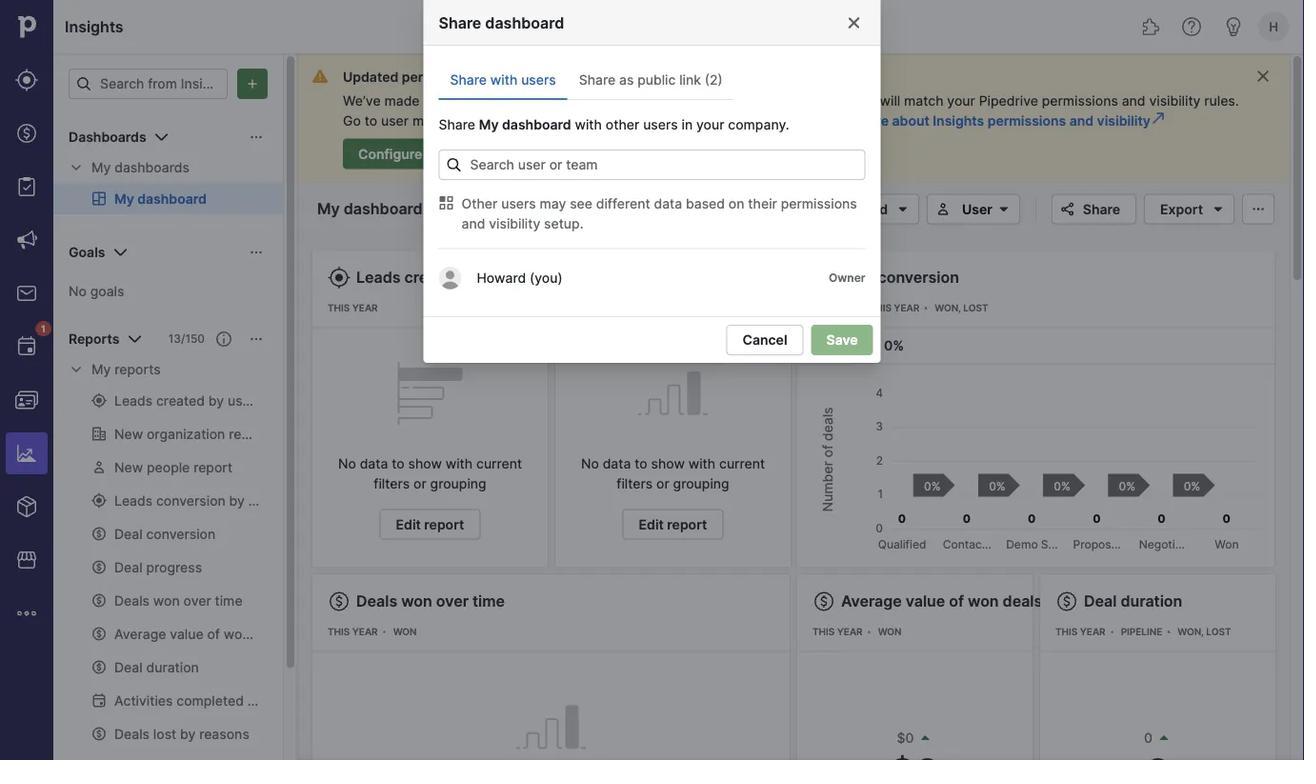 Task type: describe. For each thing, give the bounding box(es) containing it.
save
[[827, 332, 858, 348]]

0 vertical spatial won,
[[935, 303, 962, 314]]

updated
[[343, 69, 399, 85]]

show for 2nd edit report button
[[652, 456, 685, 472]]

or for 2nd edit report button
[[657, 476, 670, 492]]

color primary image inside share button
[[1057, 202, 1080, 217]]

average
[[842, 592, 902, 611]]

0 vertical spatial my
[[479, 116, 499, 132]]

the
[[583, 92, 604, 109]]

cancel
[[743, 332, 788, 348]]

deal duration
[[1085, 592, 1183, 611]]

go
[[343, 113, 361, 129]]

deals won over time
[[357, 592, 505, 611]]

other users may see different data based on their permissions and visibility setup.
[[462, 195, 858, 232]]

1 horizontal spatial your
[[743, 113, 771, 129]]

deal for deal duration
[[1085, 592, 1118, 611]]

dashboards inside button
[[69, 129, 146, 145]]

deals
[[1003, 592, 1043, 611]]

0 vertical spatial won, lost
[[935, 303, 989, 314]]

leads created by users
[[357, 268, 528, 287]]

h button
[[1255, 8, 1294, 46]]

share for share dashboard
[[439, 13, 482, 32]]

report for second edit report button from right
[[425, 517, 465, 533]]

this for average value of won deals
[[813, 627, 835, 638]]

access
[[730, 92, 775, 109]]

visibility down data.
[[666, 113, 718, 129]]

this year for deals won over time
[[328, 627, 378, 638]]

report for 2nd edit report button
[[668, 517, 708, 533]]

1 vertical spatial for
[[721, 113, 739, 129]]

average value of won deals
[[842, 592, 1043, 611]]

color primary inverted image
[[241, 76, 264, 92]]

as
[[620, 72, 634, 88]]

average value of won deals link
[[842, 592, 1043, 611]]

deal duration link
[[1085, 592, 1183, 611]]

or for second edit report button from right
[[414, 476, 427, 492]]

match
[[905, 92, 944, 109]]

no for 2nd edit report button
[[581, 456, 599, 472]]

my for my reports
[[92, 362, 111, 378]]

my dashboards
[[92, 160, 190, 176]]

0 vertical spatial based
[[480, 69, 519, 85]]

share my dashboard with other users in your company.
[[439, 116, 790, 132]]

permissions inside other users may see different data based on their permissions and visibility setup.
[[781, 195, 858, 212]]

marketplace image
[[15, 549, 38, 572]]

made
[[385, 92, 420, 109]]

export
[[1161, 201, 1204, 217]]

this for deals won over time
[[328, 627, 350, 638]]

2 grouping from the left
[[673, 476, 730, 492]]

by
[[465, 268, 483, 287]]

(you)
[[530, 270, 563, 286]]

year for deal conversion
[[894, 303, 920, 314]]

user
[[963, 201, 993, 217]]

visibility inside other users may see different data based on their permissions and visibility setup.
[[489, 215, 541, 232]]

Search user or team text field
[[439, 150, 866, 180]]

edit report for 2nd edit report button
[[639, 517, 708, 533]]

set
[[516, 113, 536, 129]]

their
[[749, 195, 778, 212]]

is
[[871, 338, 881, 354]]

this year for deal conversion
[[870, 303, 920, 314]]

visibility inside learn more about insights permissions and visibility link
[[1098, 113, 1151, 129]]

rules.
[[1205, 92, 1240, 109]]

1 grouping from the left
[[430, 476, 487, 492]]

we've
[[343, 92, 381, 109]]

color positive image for value
[[918, 731, 934, 746]]

2 won from the left
[[968, 592, 1000, 611]]

quick add image
[[847, 15, 870, 38]]

color undefined image
[[15, 336, 38, 358]]

visibility up get
[[523, 69, 576, 85]]

leads
[[357, 268, 401, 287]]

may
[[540, 195, 567, 212]]

share for share as public link (2)
[[579, 72, 616, 88]]

setup.
[[544, 215, 584, 232]]

(2)
[[705, 72, 723, 88]]

pipedrive
[[980, 92, 1039, 109]]

management
[[413, 113, 496, 129]]

it
[[424, 92, 432, 109]]

year for deals won over time
[[352, 627, 378, 638]]

more image
[[15, 602, 38, 625]]

no data to show with current filters or grouping for 2nd edit report button
[[581, 456, 766, 492]]

insights down match
[[933, 113, 985, 129]]

share inside button
[[1084, 201, 1121, 217]]

h
[[1270, 19, 1279, 34]]

up
[[539, 113, 555, 129]]

Search from Insights text field
[[69, 69, 228, 99]]

easier
[[435, 92, 474, 109]]

insights image
[[15, 442, 38, 465]]

goals inside button
[[69, 245, 105, 261]]

relevant
[[608, 92, 659, 109]]

campaigns image
[[15, 229, 38, 252]]

deals image
[[15, 122, 38, 145]]

color secondary image
[[69, 362, 84, 377]]

my reports
[[92, 362, 161, 378]]

color secondary image left share button
[[993, 202, 1016, 217]]

configure
[[358, 146, 422, 162]]

win
[[813, 338, 838, 354]]

this year down leads
[[328, 303, 378, 314]]

color secondary image for my dashboards
[[69, 160, 84, 175]]

dashboards button
[[53, 122, 283, 153]]

time
[[473, 592, 505, 611]]

of
[[950, 592, 965, 611]]

1 horizontal spatial won, lost
[[1178, 627, 1232, 638]]

save button
[[812, 325, 874, 356]]

deals
[[357, 592, 398, 611]]

permissions right pipedrive
[[1043, 92, 1119, 109]]

your
[[698, 92, 727, 109]]

you
[[499, 92, 522, 109]]

and left rules.
[[1123, 92, 1146, 109]]

deal for deal conversion
[[842, 268, 875, 287]]

0 vertical spatial dashboard
[[485, 13, 565, 32]]

and left color link image
[[1070, 113, 1094, 129]]

0 vertical spatial in
[[580, 69, 591, 85]]

home image
[[12, 12, 41, 41]]

$0
[[898, 731, 915, 747]]

won for deals
[[393, 627, 417, 638]]

permissions down the
[[559, 113, 635, 129]]

quick help image
[[1181, 15, 1204, 38]]

and inside other users may see different data based on their permissions and visibility setup.
[[462, 215, 486, 232]]

insights right home image
[[65, 17, 124, 36]]

link
[[680, 72, 702, 88]]

learn
[[817, 113, 853, 129]]

contacts image
[[15, 389, 38, 412]]

0%
[[885, 338, 905, 354]]

2 horizontal spatial your
[[948, 92, 976, 109]]

no for second edit report button from right
[[338, 456, 356, 472]]

1
[[41, 323, 46, 335]]

value
[[906, 592, 946, 611]]

0 horizontal spatial your
[[697, 116, 725, 132]]

conversion
[[878, 268, 960, 287]]

on
[[729, 195, 745, 212]]

users up get
[[522, 72, 556, 88]]

1 current from the left
[[477, 456, 522, 472]]

deal conversion link
[[842, 268, 960, 287]]

user
[[381, 113, 409, 129]]

period
[[847, 201, 888, 217]]

no data to show with current filters or grouping for second edit report button from right
[[338, 456, 522, 492]]



Task type: locate. For each thing, give the bounding box(es) containing it.
2 current from the left
[[720, 456, 766, 472]]

0 horizontal spatial no
[[69, 283, 87, 299]]

configure settings link
[[343, 139, 494, 169]]

goals button
[[53, 237, 283, 268]]

0 horizontal spatial for
[[478, 92, 495, 109]]

and down other
[[462, 215, 486, 232]]

menu item
[[0, 427, 53, 480]]

share
[[439, 13, 482, 32], [450, 72, 487, 88], [579, 72, 616, 88], [439, 116, 476, 132], [1084, 201, 1121, 217]]

2 horizontal spatial no
[[581, 456, 599, 472]]

share up permission-
[[439, 13, 482, 32]]

1 horizontal spatial lost
[[1207, 627, 1232, 638]]

1 vertical spatial won, lost
[[1178, 627, 1232, 638]]

1 horizontal spatial grouping
[[673, 476, 730, 492]]

report
[[425, 517, 465, 533], [668, 517, 708, 533]]

0 horizontal spatial report
[[425, 517, 465, 533]]

color secondary image right projects image
[[69, 160, 84, 175]]

cancel button
[[727, 325, 804, 356]]

share down easier
[[439, 116, 476, 132]]

won down the 'deals won over time'
[[393, 627, 417, 638]]

0 horizontal spatial grouping
[[430, 476, 487, 492]]

1 horizontal spatial won,
[[1178, 627, 1205, 638]]

1 horizontal spatial report
[[668, 517, 708, 533]]

1 edit report button from the left
[[380, 509, 481, 540]]

2 edit from the left
[[639, 517, 664, 533]]

users left may
[[502, 195, 536, 212]]

color secondary image for user
[[932, 202, 955, 217]]

1 vertical spatial in
[[682, 116, 693, 132]]

users.
[[774, 113, 813, 129]]

my down the dashboards button
[[92, 160, 111, 176]]

My dashboard field
[[313, 197, 450, 222]]

1 link
[[6, 321, 51, 368]]

1 horizontal spatial for
[[721, 113, 739, 129]]

howard (you)
[[477, 270, 563, 286]]

configure settings
[[358, 146, 478, 162]]

1 vertical spatial dashboards
[[115, 160, 190, 176]]

won left over
[[401, 592, 433, 611]]

this for deal conversion
[[870, 303, 892, 314]]

leads created by users link
[[357, 268, 528, 287]]

data inside 'we've made it easier for you to get to the relevant data. your access to insights data will match your pipedrive permissions and visibility rules. go to user management to set up permissions and visibility for your users.'
[[848, 92, 877, 109]]

settings
[[426, 146, 478, 162]]

1 edit from the left
[[396, 517, 421, 533]]

dashboard down get
[[502, 116, 572, 132]]

1 horizontal spatial edit report button
[[623, 509, 724, 540]]

color secondary image left other
[[439, 195, 454, 211]]

insights inside 'we've made it easier for you to get to the relevant data. your access to insights data will match your pipedrive permissions and visibility rules. go to user management to set up permissions and visibility for your users.'
[[795, 92, 845, 109]]

0 horizontal spatial edit
[[396, 517, 421, 533]]

dashboard up the share with users at the top left of the page
[[485, 13, 565, 32]]

your down access
[[743, 113, 771, 129]]

color primary image inside goals button
[[249, 245, 264, 260]]

1 horizontal spatial based
[[686, 195, 725, 212]]

won, down conversion
[[935, 303, 962, 314]]

this year down deal conversion
[[870, 303, 920, 314]]

won down average
[[879, 627, 902, 638]]

year down average
[[838, 627, 863, 638]]

dashboards down the dashboards button
[[115, 160, 190, 176]]

color primary image inside goals button
[[109, 241, 132, 264]]

your down your at the right top
[[697, 116, 725, 132]]

sales inbox image
[[15, 282, 38, 305]]

color secondary image left user
[[932, 202, 955, 217]]

1 vertical spatial reports
[[115, 362, 161, 378]]

dashboards
[[69, 129, 146, 145], [115, 160, 190, 176]]

0 vertical spatial dashboards
[[69, 129, 146, 145]]

year left pipeline
[[1081, 627, 1106, 638]]

0 vertical spatial reports
[[69, 331, 120, 347]]

color primary image
[[1057, 202, 1080, 217], [1248, 202, 1271, 217], [249, 245, 264, 260], [123, 328, 146, 351], [216, 332, 232, 347], [249, 332, 264, 347], [328, 591, 351, 613], [813, 591, 836, 613], [1056, 591, 1079, 613]]

your up learn more about insights permissions and visibility on the top right of page
[[948, 92, 976, 109]]

reports right color secondary image
[[115, 362, 161, 378]]

2 won from the left
[[879, 627, 902, 638]]

color warning image
[[313, 69, 328, 84]]

my right color secondary image
[[92, 362, 111, 378]]

1 horizontal spatial show
[[652, 456, 685, 472]]

this year down deals
[[328, 627, 378, 638]]

deals won over time link
[[357, 592, 505, 611]]

share button
[[1052, 194, 1137, 224]]

color positive image right "$0"
[[918, 731, 934, 746]]

color secondary image
[[69, 160, 84, 175], [439, 195, 454, 211], [932, 202, 955, 217], [993, 202, 1016, 217]]

based
[[480, 69, 519, 85], [686, 195, 725, 212]]

this year down average
[[813, 627, 863, 638]]

won, lost down duration
[[1178, 627, 1232, 638]]

share with users
[[450, 72, 556, 88]]

projects image
[[15, 175, 38, 198]]

1 horizontal spatial won
[[879, 627, 902, 638]]

share up the
[[579, 72, 616, 88]]

1 report from the left
[[425, 517, 465, 533]]

won, lost down conversion
[[935, 303, 989, 314]]

1 show from the left
[[408, 456, 442, 472]]

won, lost
[[935, 303, 989, 314], [1178, 627, 1232, 638]]

owner
[[829, 271, 866, 285]]

edit report for second edit report button from right
[[396, 517, 465, 533]]

reports up color secondary image
[[69, 331, 120, 347]]

based left on
[[686, 195, 725, 212]]

1 vertical spatial goals
[[90, 283, 124, 299]]

period button
[[815, 194, 920, 224]]

public
[[638, 72, 676, 88]]

for down your at the right top
[[721, 113, 739, 129]]

1 vertical spatial deal
[[1085, 592, 1118, 611]]

region
[[813, 377, 1260, 552]]

filters for second edit report button from right
[[374, 476, 410, 492]]

1 horizontal spatial edit report
[[639, 517, 708, 533]]

learn more about insights permissions and visibility link
[[817, 111, 1167, 129]]

2 show from the left
[[652, 456, 685, 472]]

other
[[462, 195, 498, 212]]

share dashboard
[[439, 13, 565, 32]]

year down deal conversion
[[894, 303, 920, 314]]

color primary image
[[847, 15, 862, 31], [1256, 69, 1272, 84], [76, 76, 92, 92], [150, 126, 173, 149], [249, 130, 264, 145], [447, 157, 462, 173], [820, 202, 843, 217], [892, 202, 915, 217], [1208, 202, 1231, 217], [109, 241, 132, 264], [328, 266, 351, 289], [813, 266, 836, 289]]

no data to show with current filters or grouping
[[338, 456, 522, 492], [581, 456, 766, 492]]

this for deal duration
[[1056, 627, 1078, 638]]

company.
[[729, 116, 790, 132]]

edit for second edit report button from right
[[396, 517, 421, 533]]

no goals
[[69, 283, 124, 299]]

13/150
[[168, 332, 205, 346]]

1 vertical spatial my
[[92, 160, 111, 176]]

deal conversion
[[842, 268, 960, 287]]

visibility up color link image
[[1150, 92, 1201, 109]]

for left you
[[478, 92, 495, 109]]

get
[[542, 92, 563, 109]]

visibility
[[523, 69, 576, 85], [1150, 92, 1201, 109], [666, 113, 718, 129], [1098, 113, 1151, 129], [489, 215, 541, 232]]

leads image
[[15, 69, 38, 92]]

0 horizontal spatial won
[[401, 592, 433, 611]]

data
[[848, 92, 877, 109], [654, 195, 683, 212], [360, 456, 388, 472], [603, 456, 631, 472]]

year down deals
[[352, 627, 378, 638]]

based inside other users may see different data based on their permissions and visibility setup.
[[686, 195, 725, 212]]

1 horizontal spatial or
[[657, 476, 670, 492]]

0 vertical spatial for
[[478, 92, 495, 109]]

my
[[479, 116, 499, 132], [92, 160, 111, 176], [92, 362, 111, 378]]

0 horizontal spatial based
[[480, 69, 519, 85]]

data.
[[662, 92, 694, 109]]

0 horizontal spatial or
[[414, 476, 427, 492]]

2 filters from the left
[[617, 476, 653, 492]]

0 horizontal spatial won, lost
[[935, 303, 989, 314]]

permission-
[[402, 69, 480, 85]]

more
[[856, 113, 889, 129]]

grouping
[[430, 476, 487, 492], [673, 476, 730, 492]]

2 edit report from the left
[[639, 517, 708, 533]]

howard
[[477, 270, 526, 286]]

this year for deal duration
[[1056, 627, 1106, 638]]

and down relevant
[[639, 113, 663, 129]]

pipeline
[[1122, 627, 1163, 638]]

won
[[393, 627, 417, 638], [879, 627, 902, 638]]

users down data.
[[644, 116, 678, 132]]

0 horizontal spatial no data to show with current filters or grouping
[[338, 456, 522, 492]]

this year down deal duration link
[[1056, 627, 1106, 638]]

1 won from the left
[[393, 627, 417, 638]]

different
[[596, 195, 651, 212]]

0 horizontal spatial won,
[[935, 303, 962, 314]]

year
[[352, 303, 378, 314], [894, 303, 920, 314], [352, 627, 378, 638], [838, 627, 863, 638], [1081, 627, 1106, 638]]

this year
[[328, 303, 378, 314], [870, 303, 920, 314], [328, 627, 378, 638], [813, 627, 863, 638], [1056, 627, 1106, 638]]

year for deal duration
[[1081, 627, 1106, 638]]

users right by in the top left of the page
[[487, 268, 528, 287]]

won right of at the bottom right
[[968, 592, 1000, 611]]

current
[[477, 456, 522, 472], [720, 456, 766, 472]]

duration
[[1121, 592, 1183, 611]]

export button
[[1145, 194, 1235, 224]]

1 horizontal spatial in
[[682, 116, 693, 132]]

2 report from the left
[[668, 517, 708, 533]]

1 horizontal spatial no data to show with current filters or grouping
[[581, 456, 766, 492]]

0 horizontal spatial edit report button
[[380, 509, 481, 540]]

color positive image
[[918, 731, 934, 746], [1157, 731, 1172, 746]]

this
[[328, 303, 350, 314], [870, 303, 892, 314], [328, 627, 350, 638], [813, 627, 835, 638], [1056, 627, 1078, 638]]

permissions right their
[[781, 195, 858, 212]]

1 horizontal spatial won
[[968, 592, 1000, 611]]

0 horizontal spatial edit report
[[396, 517, 465, 533]]

products image
[[15, 496, 38, 519]]

1 vertical spatial based
[[686, 195, 725, 212]]

edit for 2nd edit report button
[[639, 517, 664, 533]]

data inside other users may see different data based on their permissions and visibility setup.
[[654, 195, 683, 212]]

will
[[880, 92, 901, 109]]

visibility up share button
[[1098, 113, 1151, 129]]

permissions down pipedrive
[[988, 113, 1067, 129]]

share left 'export'
[[1084, 201, 1121, 217]]

1 horizontal spatial edit
[[639, 517, 664, 533]]

0 horizontal spatial lost
[[964, 303, 989, 314]]

1 edit report from the left
[[396, 517, 465, 533]]

color secondary image for other users may see different data based on their permissions and visibility setup.
[[439, 195, 454, 211]]

insights up relevant
[[594, 69, 646, 85]]

show for second edit report button from right
[[408, 456, 442, 472]]

color link image
[[1151, 111, 1167, 126]]

filters
[[374, 476, 410, 492], [617, 476, 653, 492]]

no
[[69, 283, 87, 299], [338, 456, 356, 472], [581, 456, 599, 472]]

1 color positive image from the left
[[918, 731, 934, 746]]

permissions
[[1043, 92, 1119, 109], [559, 113, 635, 129], [988, 113, 1067, 129], [781, 195, 858, 212]]

0 horizontal spatial won
[[393, 627, 417, 638]]

1 or from the left
[[414, 476, 427, 492]]

1 horizontal spatial filters
[[617, 476, 653, 492]]

2 color positive image from the left
[[1157, 731, 1172, 746]]

0 vertical spatial lost
[[964, 303, 989, 314]]

insights
[[65, 17, 124, 36], [594, 69, 646, 85], [795, 92, 845, 109], [933, 113, 985, 129]]

edit
[[396, 517, 421, 533], [639, 517, 664, 533]]

1 horizontal spatial current
[[720, 456, 766, 472]]

color positive image right 0
[[1157, 731, 1172, 746]]

rate
[[841, 338, 867, 354]]

2 or from the left
[[657, 476, 670, 492]]

None field
[[439, 150, 866, 180]]

other
[[606, 116, 640, 132]]

won for average
[[879, 627, 902, 638]]

1 filters from the left
[[374, 476, 410, 492]]

insights up learn
[[795, 92, 845, 109]]

0 horizontal spatial current
[[477, 456, 522, 472]]

based up you
[[480, 69, 519, 85]]

0 horizontal spatial deal
[[842, 268, 875, 287]]

color primary image inside export button
[[1208, 202, 1231, 217]]

won, right pipeline
[[1178, 627, 1205, 638]]

sales assistant image
[[1223, 15, 1246, 38]]

goals down goals button
[[90, 283, 124, 299]]

0 horizontal spatial show
[[408, 456, 442, 472]]

2 vertical spatial my
[[92, 362, 111, 378]]

win rate is 0%
[[813, 338, 905, 354]]

1 no data to show with current filters or grouping from the left
[[338, 456, 522, 492]]

0 horizontal spatial filters
[[374, 476, 410, 492]]

2 edit report button from the left
[[623, 509, 724, 540]]

to
[[526, 92, 538, 109], [567, 92, 579, 109], [778, 92, 791, 109], [365, 113, 378, 129], [499, 113, 512, 129], [392, 456, 405, 472], [635, 456, 648, 472]]

Search Pipedrive field
[[481, 8, 824, 46]]

we've made it easier for you to get to the relevant data. your access to insights data will match your pipedrive permissions and visibility rules. go to user management to set up permissions and visibility for your users.
[[343, 92, 1240, 129]]

1 vertical spatial won,
[[1178, 627, 1205, 638]]

goals up no goals at the left
[[69, 245, 105, 261]]

1 won from the left
[[401, 592, 433, 611]]

my for my dashboards
[[92, 160, 111, 176]]

lost
[[964, 303, 989, 314], [1207, 627, 1232, 638]]

2 no data to show with current filters or grouping from the left
[[581, 456, 766, 492]]

see
[[570, 195, 593, 212]]

year down leads
[[352, 303, 378, 314]]

about
[[893, 113, 930, 129]]

0
[[1145, 731, 1153, 747]]

1 horizontal spatial no
[[338, 456, 356, 472]]

learn more about insights permissions and visibility
[[817, 113, 1151, 129]]

over
[[436, 592, 469, 611]]

visibility down other
[[489, 215, 541, 232]]

0 horizontal spatial color positive image
[[918, 731, 934, 746]]

year for average value of won deals
[[838, 627, 863, 638]]

share for share with users
[[450, 72, 487, 88]]

0 horizontal spatial in
[[580, 69, 591, 85]]

this year for average value of won deals
[[813, 627, 863, 638]]

and
[[1123, 92, 1146, 109], [639, 113, 663, 129], [1070, 113, 1094, 129], [462, 215, 486, 232]]

filters for 2nd edit report button
[[617, 476, 653, 492]]

in down data.
[[682, 116, 693, 132]]

deal left conversion
[[842, 268, 875, 287]]

my down you
[[479, 116, 499, 132]]

0 vertical spatial deal
[[842, 268, 875, 287]]

color positive image for duration
[[1157, 731, 1172, 746]]

1 menu
[[0, 0, 53, 761]]

created
[[405, 268, 461, 287]]

1 vertical spatial dashboard
[[502, 116, 572, 132]]

1 horizontal spatial color positive image
[[1157, 731, 1172, 746]]

1 vertical spatial lost
[[1207, 627, 1232, 638]]

users inside other users may see different data based on their permissions and visibility setup.
[[502, 195, 536, 212]]

share up easier
[[450, 72, 487, 88]]

1 horizontal spatial deal
[[1085, 592, 1118, 611]]

edit report
[[396, 517, 465, 533], [639, 517, 708, 533]]

0 vertical spatial goals
[[69, 245, 105, 261]]

deal
[[842, 268, 875, 287], [1085, 592, 1118, 611]]

with
[[491, 72, 518, 88], [575, 116, 602, 132], [446, 456, 473, 472], [689, 456, 716, 472]]

dashboards up my dashboards
[[69, 129, 146, 145]]

user button
[[928, 194, 1021, 224]]

deal left duration
[[1085, 592, 1118, 611]]

in up the
[[580, 69, 591, 85]]



Task type: vqa. For each thing, say whether or not it's contained in the screenshot.
bottommost is popup button
no



